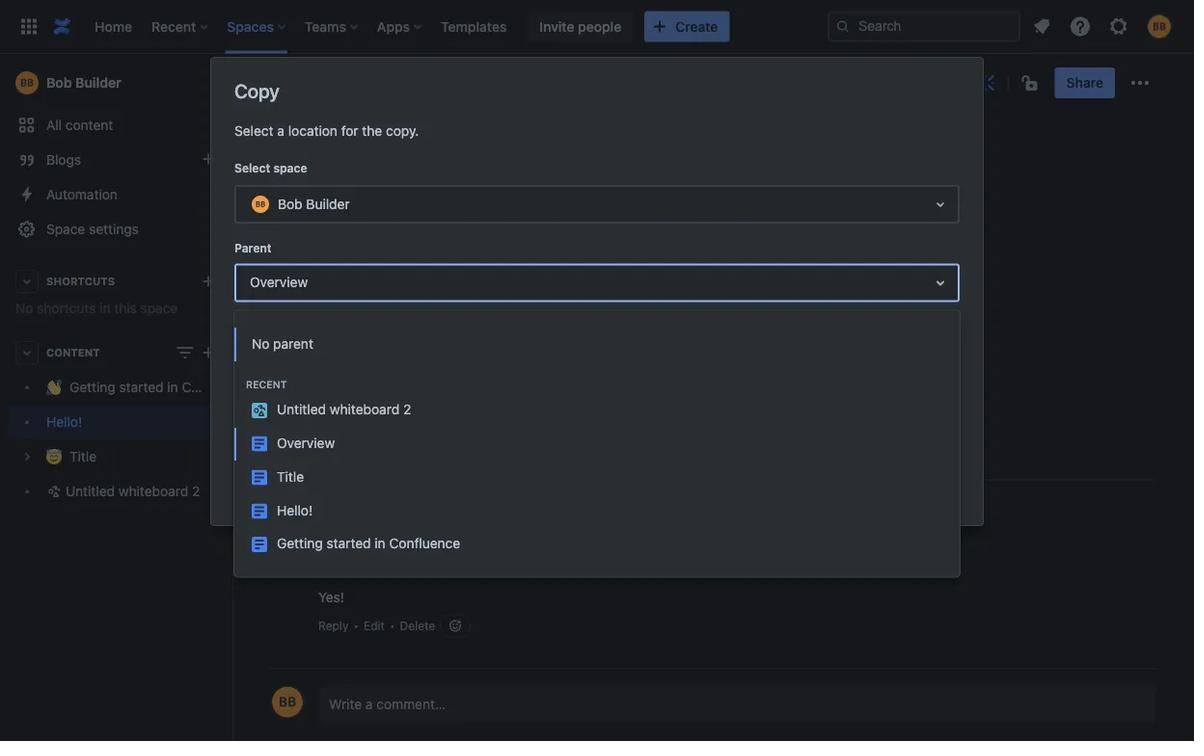 Task type: vqa. For each thing, say whether or not it's contained in the screenshot.
bob builder
yes



Task type: describe. For each thing, give the bounding box(es) containing it.
space inside 'copy' dialog
[[273, 161, 307, 175]]

location
[[288, 123, 338, 139]]

bob builder congratulations!
[[268, 438, 423, 452]]

whiteboard inside 'copy' dialog
[[330, 402, 400, 418]]

page image
[[268, 336, 291, 359]]

comment by bob builder comment
[[270, 533, 1156, 646]]

hello! inside 'copy' dialog
[[277, 503, 313, 519]]

profile picture image
[[268, 405, 286, 423]]

updated
[[291, 468, 342, 481]]

hello! link
[[8, 405, 224, 440]]

in inside 'copy' dialog
[[375, 536, 386, 552]]

bob builder inside space element
[[46, 75, 121, 91]]

shortcuts
[[46, 275, 115, 288]]

owned by inside hello! tree
[[293, 407, 351, 421]]

0 vertical spatial overview
[[250, 274, 308, 290]]

builder up select a location for the copy.
[[299, 75, 342, 91]]

owned inside hello! tree
[[293, 407, 332, 421]]

1 for 1
[[298, 443, 305, 455]]

hello! image
[[252, 504, 267, 519]]

automation
[[46, 187, 118, 203]]

getting started in confluence inside 'copy' dialog
[[277, 536, 460, 552]]

spaces button
[[221, 11, 293, 42]]

reply link
[[318, 618, 349, 635]]

title inside hello! tree
[[69, 449, 97, 465]]

banner containing home
[[0, 0, 1194, 54]]

copy dialog
[[211, 58, 983, 577]]

builder inside hello! tree
[[293, 438, 331, 452]]

bob inside hello! tree
[[268, 438, 290, 452]]

global element
[[12, 0, 828, 54]]

bob up the all
[[46, 75, 72, 91]]

confluence inside 'copy' dialog
[[389, 536, 460, 552]]

started inside hello! tree
[[119, 380, 164, 396]]

2 inside hello! tree
[[192, 484, 200, 500]]

in inside hello! tree
[[167, 380, 178, 396]]

this
[[114, 301, 137, 316]]

hello! right the location
[[346, 119, 412, 151]]

select space
[[234, 161, 307, 175]]

all
[[46, 117, 62, 133]]

hello! up title link
[[46, 414, 82, 430]]

shortcuts
[[37, 301, 96, 316]]

0 horizontal spatial bob builder link
[[8, 64, 224, 102]]

hello! tree
[[8, 320, 670, 509]]

space element
[[0, 54, 670, 742]]

space settings
[[46, 221, 139, 237]]

untitled inside 'copy' dialog
[[277, 402, 326, 418]]

select for select a location for the copy.
[[234, 123, 274, 139]]

0 horizontal spatial space
[[140, 301, 178, 316]]

invite people button
[[528, 11, 633, 42]]

blogs link
[[8, 143, 224, 178]]

learn more
[[234, 479, 307, 495]]

write
[[329, 696, 362, 712]]

more
[[274, 479, 307, 495]]

1 for 1 page comment
[[309, 504, 315, 519]]

invite
[[540, 18, 575, 34]]

shortcuts button
[[8, 264, 224, 299]]

reply
[[318, 620, 349, 633]]

templates
[[441, 18, 507, 34]]

create a blog image
[[197, 148, 220, 171]]

apps
[[377, 18, 410, 34]]

delete link
[[400, 618, 435, 635]]

by inside hello! tree
[[335, 407, 348, 421]]

home
[[95, 18, 132, 34]]

comment…
[[377, 696, 446, 712]]

title image
[[252, 470, 267, 486]]

0 horizontal spatial in
[[100, 301, 110, 316]]

yes!
[[318, 589, 344, 605]]

untitled whiteboard 2 link
[[8, 475, 224, 509]]

settings icon image
[[1108, 15, 1131, 38]]

1 horizontal spatial owned
[[391, 179, 429, 192]]

confluence inside hello! tree
[[182, 380, 253, 396]]

builder up the content
[[75, 75, 121, 91]]

1 vertical spatial overview
[[277, 435, 335, 451]]

space settings link
[[8, 212, 224, 247]]

page
[[319, 504, 350, 519]]



Task type: locate. For each thing, give the bounding box(es) containing it.
bob right overview image
[[268, 438, 290, 452]]

0 horizontal spatial confluence
[[182, 380, 253, 396]]

hello! up 'profile picture'
[[268, 378, 317, 401]]

for
[[341, 123, 359, 139]]

Parent text field
[[247, 274, 251, 293]]

2 horizontal spatial in
[[375, 536, 386, 552]]

1 right :heart: image
[[298, 443, 305, 455]]

started inside 'copy' dialog
[[327, 536, 371, 552]]

1 horizontal spatial no
[[252, 336, 270, 352]]

bob builder down select space
[[278, 196, 350, 212]]

1 horizontal spatial a
[[366, 696, 373, 712]]

1 page comment
[[309, 504, 414, 519]]

in down comment
[[375, 536, 386, 552]]

0 vertical spatial a
[[277, 123, 285, 139]]

getting started in confluence down 1 page comment
[[277, 536, 460, 552]]

0 vertical spatial getting
[[69, 380, 116, 396]]

automation link
[[8, 178, 224, 212]]

0 vertical spatial select
[[234, 123, 274, 139]]

1 horizontal spatial title
[[277, 469, 304, 485]]

whiteboard
[[330, 402, 400, 418], [119, 484, 188, 500]]

learn
[[234, 479, 270, 495]]

title down :heart: image
[[277, 469, 304, 485]]

1 horizontal spatial getting started in confluence
[[277, 536, 460, 552]]

open image for parent
[[929, 272, 952, 295]]

bob builder link
[[8, 64, 224, 102], [270, 73, 342, 93]]

hello!
[[346, 119, 412, 151], [268, 378, 317, 401], [46, 414, 82, 430], [277, 503, 313, 519]]

no for no parent
[[252, 336, 270, 352]]

no inside space element
[[15, 301, 33, 316]]

parent
[[234, 242, 272, 255]]

2 up congratulations!
[[403, 402, 411, 418]]

bob builder
[[46, 75, 121, 91], [270, 75, 342, 91], [278, 196, 350, 212]]

whiteboard inside untitled whiteboard 2 link
[[119, 484, 188, 500]]

0 vertical spatial owned by
[[391, 179, 449, 192]]

2 select from the top
[[234, 161, 270, 175]]

apps button
[[371, 11, 429, 42]]

1
[[298, 443, 305, 455], [309, 504, 315, 519]]

bob builder up the location
[[270, 75, 342, 91]]

space down the location
[[273, 161, 307, 175]]

a inside button
[[366, 696, 373, 712]]

delete
[[400, 620, 435, 633]]

select up select space
[[234, 123, 274, 139]]

all content
[[46, 117, 113, 133]]

whiteboard down title link
[[119, 484, 188, 500]]

open image for select space
[[929, 193, 952, 216]]

1 inside 1 "button"
[[298, 443, 305, 455]]

a left the location
[[277, 123, 285, 139]]

all content link
[[8, 108, 224, 143]]

bob builder link up the location
[[270, 73, 342, 93]]

1 vertical spatial in
[[167, 380, 178, 396]]

confluence down comment
[[389, 536, 460, 552]]

overview image
[[252, 437, 267, 452]]

1 horizontal spatial untitled whiteboard 2
[[277, 402, 411, 418]]

congratulations!
[[335, 438, 423, 452]]

no left parent
[[252, 336, 270, 352]]

0 vertical spatial no
[[15, 301, 33, 316]]

select a location for the copy.
[[234, 123, 419, 139]]

2 inside 'copy' dialog
[[403, 402, 411, 418]]

0 vertical spatial untitled
[[277, 402, 326, 418]]

0 horizontal spatial owned by
[[293, 407, 351, 421]]

untitled whiteboard 2 down title link
[[66, 484, 200, 500]]

1 horizontal spatial 2
[[403, 402, 411, 418]]

0 horizontal spatial title
[[69, 449, 97, 465]]

untitled whiteboard 2 inside 'copy' dialog
[[277, 402, 411, 418]]

bob builder inside 'copy' dialog
[[278, 196, 350, 212]]

started
[[119, 380, 164, 396], [327, 536, 371, 552]]

overview
[[250, 274, 308, 290], [277, 435, 335, 451]]

content button
[[8, 336, 224, 370]]

0 horizontal spatial untitled whiteboard 2
[[66, 484, 200, 500]]

1 vertical spatial space
[[140, 301, 178, 316]]

content
[[46, 347, 100, 359]]

title inside 'copy' dialog
[[277, 469, 304, 485]]

settings
[[89, 221, 139, 237]]

bob builder up all content
[[46, 75, 121, 91]]

builder inside 'copy' dialog
[[306, 196, 350, 212]]

0 vertical spatial title
[[69, 449, 97, 465]]

title link
[[8, 440, 224, 475]]

confluence image
[[50, 15, 73, 38], [50, 15, 73, 38]]

1 vertical spatial select
[[234, 161, 270, 175]]

1 vertical spatial untitled whiteboard 2
[[66, 484, 200, 500]]

2
[[403, 402, 411, 418], [192, 484, 200, 500]]

space
[[46, 221, 85, 237]]

getting started in confluence down content dropdown button
[[69, 380, 253, 396]]

1 vertical spatial no
[[252, 336, 270, 352]]

0 vertical spatial 2
[[403, 402, 411, 418]]

copy
[[234, 79, 279, 102]]

1 horizontal spatial by
[[432, 179, 446, 192]]

untitled whiteboard 2 up bob builder congratulations!
[[277, 402, 411, 418]]

content
[[65, 117, 113, 133]]

0 horizontal spatial a
[[277, 123, 285, 139]]

Search field
[[828, 11, 1021, 42]]

1 horizontal spatial getting
[[277, 536, 323, 552]]

1 vertical spatial started
[[327, 536, 371, 552]]

2 open image from the top
[[929, 272, 952, 295]]

0 vertical spatial confluence
[[182, 380, 253, 396]]

2 left learn
[[192, 484, 200, 500]]

bob up the location
[[270, 75, 295, 91]]

bob builder link up "all content" link
[[8, 64, 224, 102]]

0 vertical spatial whiteboard
[[330, 402, 400, 418]]

0 vertical spatial in
[[100, 301, 110, 316]]

untitled
[[277, 402, 326, 418], [66, 484, 115, 500]]

bob right select space text field
[[278, 196, 303, 212]]

1 vertical spatial a
[[366, 696, 373, 712]]

untitled down title link
[[66, 484, 115, 500]]

whiteboard up congratulations!
[[330, 402, 400, 418]]

0 horizontal spatial 1
[[298, 443, 305, 455]]

overview up updated
[[277, 435, 335, 451]]

getting started in confluence inside getting started in confluence link
[[69, 380, 253, 396]]

spaces
[[227, 18, 274, 34]]

no inside 'copy' dialog
[[252, 336, 270, 352]]

owned by down "copy."
[[391, 179, 449, 192]]

a right write
[[366, 696, 373, 712]]

getting started in confluence link
[[8, 370, 253, 405]]

getting down the 'content'
[[69, 380, 116, 396]]

recent
[[246, 379, 287, 390]]

:heart: image
[[279, 442, 294, 457]]

templates link
[[435, 11, 513, 42]]

hello! down more
[[277, 503, 313, 519]]

no left 'shortcuts'
[[15, 301, 33, 316]]

1 horizontal spatial space
[[273, 161, 307, 175]]

owned right 'profile picture'
[[293, 407, 332, 421]]

select up select space text field
[[234, 161, 270, 175]]

untitled whiteboard 2 inside hello! tree
[[66, 484, 200, 500]]

title down 'hello!' link
[[69, 449, 97, 465]]

in down content dropdown button
[[167, 380, 178, 396]]

a for select
[[277, 123, 285, 139]]

1 vertical spatial 1
[[309, 504, 315, 519]]

1 horizontal spatial in
[[167, 380, 178, 396]]

banner
[[0, 0, 1194, 54]]

space
[[273, 161, 307, 175], [140, 301, 178, 316]]

title
[[69, 449, 97, 465], [277, 469, 304, 485]]

1 horizontal spatial whiteboard
[[330, 402, 400, 418]]

started down 1 page comment
[[327, 536, 371, 552]]

builder
[[75, 75, 121, 91], [299, 75, 342, 91], [306, 196, 350, 212], [293, 438, 331, 452]]

space right the this
[[140, 301, 178, 316]]

learn more link
[[234, 478, 307, 497]]

search image
[[836, 19, 851, 34]]

untitled inside hello! tree
[[66, 484, 115, 500]]

comment
[[354, 504, 414, 519]]

1 left page
[[309, 504, 315, 519]]

builder up updated
[[293, 438, 331, 452]]

select
[[234, 123, 274, 139], [234, 161, 270, 175]]

1 open image from the top
[[929, 193, 952, 216]]

1 horizontal spatial bob builder link
[[270, 73, 342, 93]]

builder down select space
[[306, 196, 350, 212]]

0 vertical spatial untitled whiteboard 2
[[277, 402, 411, 418]]

1 vertical spatial 2
[[192, 484, 200, 500]]

1 vertical spatial untitled
[[66, 484, 115, 500]]

untitled whiteboard 2 image
[[252, 403, 267, 419]]

getting inside 'copy' dialog
[[277, 536, 323, 552]]

0 horizontal spatial 2
[[192, 484, 200, 500]]

home link
[[89, 11, 138, 42]]

open image
[[929, 193, 952, 216], [929, 272, 952, 295]]

1 vertical spatial getting
[[277, 536, 323, 552]]

the
[[362, 123, 382, 139]]

1 vertical spatial getting started in confluence
[[277, 536, 460, 552]]

no for no shortcuts in this space
[[15, 301, 33, 316]]

untitled up 1 "button"
[[277, 402, 326, 418]]

owned
[[391, 179, 429, 192], [293, 407, 332, 421]]

1 horizontal spatial started
[[327, 536, 371, 552]]

1 horizontal spatial 1
[[309, 504, 315, 519]]

a inside 'copy' dialog
[[277, 123, 285, 139]]

1 vertical spatial open image
[[929, 272, 952, 295]]

0 vertical spatial owned
[[391, 179, 429, 192]]

comment count icon image
[[270, 500, 301, 523]]

invite people
[[540, 18, 622, 34]]

0 horizontal spatial whiteboard
[[119, 484, 188, 500]]

a
[[277, 123, 285, 139], [366, 696, 373, 712]]

1 button
[[270, 437, 314, 461]]

0 vertical spatial open image
[[929, 193, 952, 216]]

confluence up the untitled whiteboard 2 icon
[[182, 380, 253, 396]]

copy.
[[386, 123, 419, 139]]

1 vertical spatial owned by
[[293, 407, 351, 421]]

1 vertical spatial owned
[[293, 407, 332, 421]]

0 horizontal spatial by
[[335, 407, 348, 421]]

write a comment… button
[[319, 685, 1156, 724]]

in
[[100, 301, 110, 316], [167, 380, 178, 396], [375, 536, 386, 552]]

write a comment…
[[329, 696, 446, 712]]

no parent
[[252, 336, 313, 352]]

1 vertical spatial title
[[277, 469, 304, 485]]

people
[[578, 18, 622, 34]]

bob
[[46, 75, 72, 91], [270, 75, 295, 91], [278, 196, 303, 212], [268, 438, 290, 452]]

0 vertical spatial by
[[432, 179, 446, 192]]

0 vertical spatial 1
[[298, 443, 305, 455]]

getting started in confluence image
[[252, 538, 267, 553]]

getting
[[69, 380, 116, 396], [277, 536, 323, 552]]

a for write
[[366, 696, 373, 712]]

untitled whiteboard 2
[[277, 402, 411, 418], [66, 484, 200, 500]]

getting started in confluence
[[69, 380, 253, 396], [277, 536, 460, 552]]

1 vertical spatial whiteboard
[[119, 484, 188, 500]]

1 horizontal spatial owned by
[[391, 179, 449, 192]]

0 vertical spatial space
[[273, 161, 307, 175]]

:heart: image
[[279, 442, 294, 457]]

no shortcuts in this space
[[15, 301, 178, 316]]

Select space text field
[[249, 195, 253, 214]]

0 vertical spatial started
[[119, 380, 164, 396]]

0 horizontal spatial untitled
[[66, 484, 115, 500]]

owned by
[[391, 179, 449, 192], [293, 407, 351, 421]]

by
[[432, 179, 446, 192], [335, 407, 348, 421]]

1 vertical spatial by
[[335, 407, 348, 421]]

overview down parent
[[250, 274, 308, 290]]

blogs
[[46, 152, 81, 168]]

getting down comment count icon
[[277, 536, 323, 552]]

getting inside getting started in confluence link
[[69, 380, 116, 396]]

bob inside 'copy' dialog
[[278, 196, 303, 212]]

0 horizontal spatial getting started in confluence
[[69, 380, 253, 396]]

0 vertical spatial getting started in confluence
[[69, 380, 253, 396]]

confluence
[[182, 380, 253, 396], [389, 536, 460, 552]]

2 vertical spatial in
[[375, 536, 386, 552]]

1 horizontal spatial confluence
[[389, 536, 460, 552]]

select for select space
[[234, 161, 270, 175]]

started down content dropdown button
[[119, 380, 164, 396]]

1 select from the top
[[234, 123, 274, 139]]

0 horizontal spatial owned
[[293, 407, 332, 421]]

no
[[15, 301, 33, 316], [252, 336, 270, 352]]

0 horizontal spatial no
[[15, 301, 33, 316]]

0 horizontal spatial getting
[[69, 380, 116, 396]]

1 vertical spatial confluence
[[389, 536, 460, 552]]

parent
[[273, 336, 313, 352]]

1 horizontal spatial untitled
[[277, 402, 326, 418]]

owned by up bob builder congratulations!
[[293, 407, 351, 421]]

in left the this
[[100, 301, 110, 316]]

owned down "copy."
[[391, 179, 429, 192]]

0 horizontal spatial started
[[119, 380, 164, 396]]



